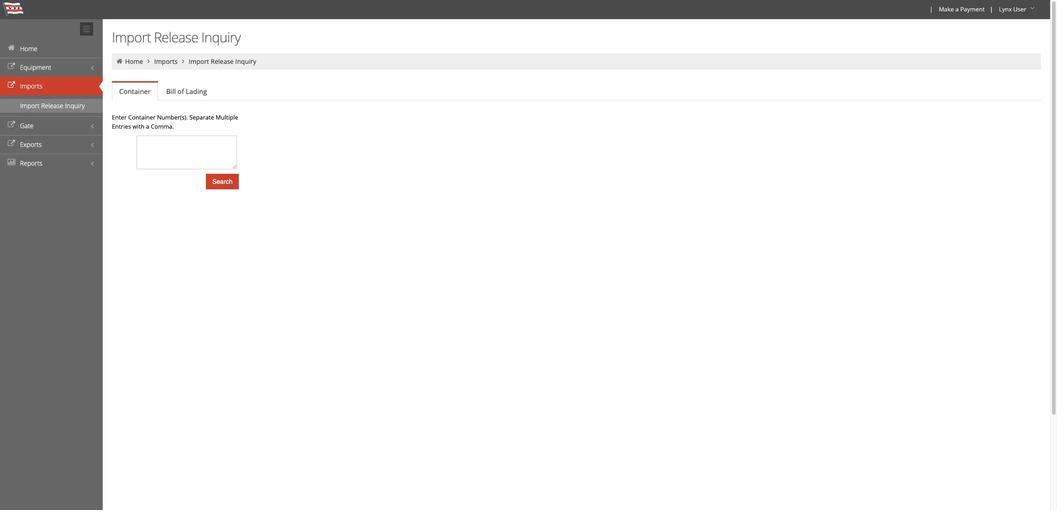 Task type: vqa. For each thing, say whether or not it's contained in the screenshot.
Bill of Lading link
yes



Task type: locate. For each thing, give the bounding box(es) containing it.
imports link left angle right image
[[154, 57, 178, 66]]

container up with
[[128, 113, 156, 122]]

container link
[[112, 83, 158, 101]]

a right with
[[146, 122, 149, 131]]

container
[[119, 87, 151, 96], [128, 113, 156, 122]]

multiple
[[216, 113, 238, 122]]

import release inquiry link up gate 'link' on the left top of the page
[[0, 99, 103, 113]]

a right make
[[956, 5, 959, 13]]

1 vertical spatial import release inquiry link
[[0, 99, 103, 113]]

1 vertical spatial import
[[189, 57, 209, 66]]

external link image inside 'equipment' link
[[7, 64, 16, 70]]

external link image
[[7, 82, 16, 89], [7, 141, 16, 147]]

external link image inside the "exports" link
[[7, 141, 16, 147]]

1 horizontal spatial imports link
[[154, 57, 178, 66]]

2 horizontal spatial import
[[189, 57, 209, 66]]

0 vertical spatial imports link
[[154, 57, 178, 66]]

0 horizontal spatial home image
[[7, 45, 16, 51]]

0 vertical spatial home
[[20, 44, 37, 53]]

external link image for equipment
[[7, 64, 16, 70]]

container up enter
[[119, 87, 151, 96]]

enter
[[112, 113, 127, 122]]

home image left angle right icon
[[116, 58, 124, 64]]

release up angle right image
[[154, 28, 198, 47]]

0 vertical spatial release
[[154, 28, 198, 47]]

external link image inside gate 'link'
[[7, 122, 16, 128]]

lynx user
[[1000, 5, 1027, 13]]

make a payment link
[[935, 0, 989, 19]]

1 | from the left
[[930, 5, 933, 13]]

2 vertical spatial inquiry
[[65, 101, 85, 110]]

imports link down equipment
[[0, 77, 103, 95]]

1 vertical spatial imports
[[20, 82, 42, 90]]

1 vertical spatial inquiry
[[235, 57, 256, 66]]

import release inquiry up angle right image
[[112, 28, 241, 47]]

angle right image
[[179, 58, 187, 64]]

angle down image
[[1028, 5, 1038, 11]]

0 vertical spatial external link image
[[7, 64, 16, 70]]

make a payment
[[939, 5, 985, 13]]

0 horizontal spatial imports link
[[0, 77, 103, 95]]

1 vertical spatial external link image
[[7, 141, 16, 147]]

1 external link image from the top
[[7, 64, 16, 70]]

import for the topmost import release inquiry link
[[189, 57, 209, 66]]

home link
[[0, 39, 103, 58], [125, 57, 143, 66]]

enter container number(s).  separate multiple entries with a comma.
[[112, 113, 238, 131]]

0 vertical spatial container
[[119, 87, 151, 96]]

home
[[20, 44, 37, 53], [125, 57, 143, 66]]

import release inquiry for the topmost import release inquiry link
[[189, 57, 256, 66]]

release right angle right image
[[211, 57, 234, 66]]

imports link
[[154, 57, 178, 66], [0, 77, 103, 95]]

| left make
[[930, 5, 933, 13]]

1 horizontal spatial import release inquiry link
[[189, 57, 256, 66]]

0 vertical spatial a
[[956, 5, 959, 13]]

0 horizontal spatial import
[[20, 101, 40, 110]]

0 horizontal spatial home
[[20, 44, 37, 53]]

import release inquiry right angle right image
[[189, 57, 256, 66]]

import
[[112, 28, 151, 47], [189, 57, 209, 66], [20, 101, 40, 110]]

0 vertical spatial import
[[112, 28, 151, 47]]

1 vertical spatial a
[[146, 122, 149, 131]]

0 horizontal spatial a
[[146, 122, 149, 131]]

import up gate
[[20, 101, 40, 110]]

container inside the enter container number(s).  separate multiple entries with a comma.
[[128, 113, 156, 122]]

import release inquiry up gate 'link' on the left top of the page
[[20, 101, 85, 110]]

1 vertical spatial external link image
[[7, 122, 16, 128]]

0 horizontal spatial release
[[41, 101, 63, 110]]

release for the topmost import release inquiry link
[[211, 57, 234, 66]]

search
[[212, 178, 233, 185]]

import release inquiry link right angle right image
[[189, 57, 256, 66]]

1 vertical spatial import release inquiry
[[189, 57, 256, 66]]

0 horizontal spatial home link
[[0, 39, 103, 58]]

release
[[154, 28, 198, 47], [211, 57, 234, 66], [41, 101, 63, 110]]

exports link
[[0, 135, 103, 154]]

bill of lading link
[[159, 82, 214, 101]]

1 vertical spatial home image
[[116, 58, 124, 64]]

None text field
[[137, 136, 237, 170]]

external link image up bar chart 'image'
[[7, 141, 16, 147]]

1 vertical spatial container
[[128, 113, 156, 122]]

lading
[[186, 87, 207, 96]]

import up angle right icon
[[112, 28, 151, 47]]

a inside the enter container number(s).  separate multiple entries with a comma.
[[146, 122, 149, 131]]

0 vertical spatial import release inquiry
[[112, 28, 241, 47]]

1 vertical spatial release
[[211, 57, 234, 66]]

a
[[956, 5, 959, 13], [146, 122, 149, 131]]

| left lynx
[[990, 5, 994, 13]]

2 | from the left
[[990, 5, 994, 13]]

import release inquiry link
[[189, 57, 256, 66], [0, 99, 103, 113]]

0 vertical spatial inquiry
[[201, 28, 241, 47]]

inquiry
[[201, 28, 241, 47], [235, 57, 256, 66], [65, 101, 85, 110]]

1 horizontal spatial home
[[125, 57, 143, 66]]

release up gate 'link' on the left top of the page
[[41, 101, 63, 110]]

home up equipment
[[20, 44, 37, 53]]

import right angle right image
[[189, 57, 209, 66]]

home link left angle right icon
[[125, 57, 143, 66]]

import for the left import release inquiry link
[[20, 101, 40, 110]]

home image
[[7, 45, 16, 51], [116, 58, 124, 64]]

external link image left equipment
[[7, 64, 16, 70]]

home link up equipment
[[0, 39, 103, 58]]

|
[[930, 5, 933, 13], [990, 5, 994, 13]]

release for the left import release inquiry link
[[41, 101, 63, 110]]

1 horizontal spatial a
[[956, 5, 959, 13]]

1 external link image from the top
[[7, 82, 16, 89]]

import release inquiry
[[112, 28, 241, 47], [189, 57, 256, 66], [20, 101, 85, 110]]

imports down equipment
[[20, 82, 42, 90]]

2 external link image from the top
[[7, 141, 16, 147]]

angle right image
[[145, 58, 153, 64]]

1 horizontal spatial import
[[112, 28, 151, 47]]

0 horizontal spatial imports
[[20, 82, 42, 90]]

2 vertical spatial release
[[41, 101, 63, 110]]

external link image for imports
[[7, 82, 16, 89]]

with
[[133, 122, 144, 131]]

exports
[[20, 140, 42, 149]]

2 external link image from the top
[[7, 122, 16, 128]]

gate link
[[0, 117, 103, 135]]

0 horizontal spatial |
[[930, 5, 933, 13]]

external link image left gate
[[7, 122, 16, 128]]

1 horizontal spatial imports
[[154, 57, 178, 66]]

external link image
[[7, 64, 16, 70], [7, 122, 16, 128]]

0 vertical spatial external link image
[[7, 82, 16, 89]]

0 vertical spatial import release inquiry link
[[189, 57, 256, 66]]

2 vertical spatial import release inquiry
[[20, 101, 85, 110]]

imports
[[154, 57, 178, 66], [20, 82, 42, 90]]

1 horizontal spatial home image
[[116, 58, 124, 64]]

imports left angle right image
[[154, 57, 178, 66]]

home image up 'equipment' link
[[7, 45, 16, 51]]

1 horizontal spatial home link
[[125, 57, 143, 66]]

external link image down 'equipment' link
[[7, 82, 16, 89]]

home left angle right icon
[[125, 57, 143, 66]]

make
[[939, 5, 955, 13]]

2 horizontal spatial release
[[211, 57, 234, 66]]

1 horizontal spatial |
[[990, 5, 994, 13]]

2 vertical spatial import
[[20, 101, 40, 110]]



Task type: describe. For each thing, give the bounding box(es) containing it.
bill
[[166, 87, 176, 96]]

1 horizontal spatial release
[[154, 28, 198, 47]]

entries
[[112, 122, 131, 131]]

lynx
[[1000, 5, 1012, 13]]

gate
[[20, 122, 34, 130]]

0 horizontal spatial import release inquiry link
[[0, 99, 103, 113]]

user
[[1014, 5, 1027, 13]]

payment
[[961, 5, 985, 13]]

1 vertical spatial imports link
[[0, 77, 103, 95]]

lynx user link
[[995, 0, 1041, 19]]

search button
[[206, 174, 239, 190]]

inquiry for the left import release inquiry link
[[65, 101, 85, 110]]

external link image for exports
[[7, 141, 16, 147]]

separate
[[190, 113, 214, 122]]

0 vertical spatial imports
[[154, 57, 178, 66]]

equipment link
[[0, 58, 103, 77]]

1 vertical spatial home
[[125, 57, 143, 66]]

bill of lading
[[166, 87, 207, 96]]

bar chart image
[[7, 159, 16, 166]]

0 vertical spatial home image
[[7, 45, 16, 51]]

number(s).
[[157, 113, 188, 122]]

reports
[[20, 159, 42, 168]]

equipment
[[20, 63, 51, 72]]

external link image for gate
[[7, 122, 16, 128]]

comma.
[[151, 122, 174, 131]]

of
[[178, 87, 184, 96]]

inquiry for the topmost import release inquiry link
[[235, 57, 256, 66]]

reports link
[[0, 154, 103, 173]]

import release inquiry for the left import release inquiry link
[[20, 101, 85, 110]]



